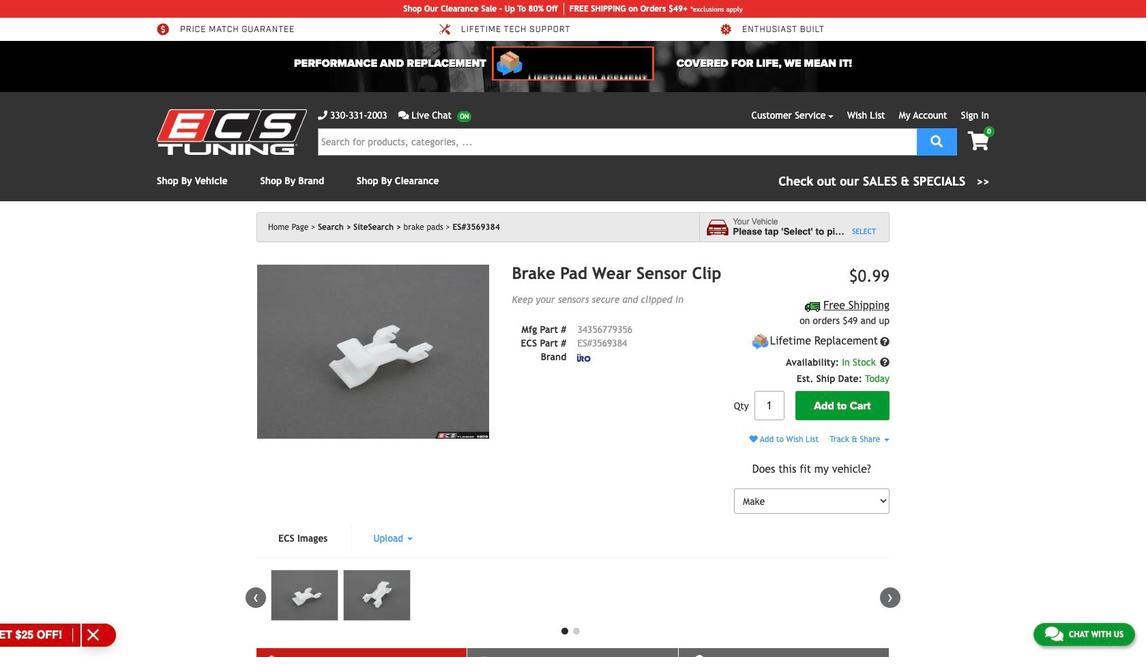 Task type: describe. For each thing, give the bounding box(es) containing it.
1 vertical spatial comments image
[[1045, 626, 1064, 642]]

0 vertical spatial comments image
[[398, 111, 409, 120]]

lifetime replacement program banner image
[[492, 46, 654, 81]]

question circle image
[[880, 358, 890, 367]]

ecs tuning image
[[157, 109, 307, 155]]

question circle image
[[880, 337, 890, 346]]

Search text field
[[318, 128, 917, 156]]

free shipping image
[[805, 302, 821, 312]]

phone image
[[318, 111, 328, 120]]

shopping cart image
[[968, 132, 989, 151]]



Task type: vqa. For each thing, say whether or not it's contained in the screenshot.
ES#3569384 - 34356779356 - Brake Pad Wear Sensor Clip - Keep your sensors secure and clipped in - URO - BMW image
yes



Task type: locate. For each thing, give the bounding box(es) containing it.
uro image
[[577, 354, 595, 362]]

this product is lifetime replacement eligible image
[[752, 333, 769, 350]]

None text field
[[754, 391, 784, 420]]

search image
[[931, 135, 943, 147]]

es#3569384 - 34356779356 - brake pad wear sensor clip - keep your sensors secure and clipped in - uro - bmw image
[[257, 264, 490, 440], [271, 570, 339, 621], [343, 570, 411, 621]]

comments image
[[398, 111, 409, 120], [1045, 626, 1064, 642]]

0 horizontal spatial comments image
[[398, 111, 409, 120]]

1 horizontal spatial comments image
[[1045, 626, 1064, 642]]

heart image
[[750, 435, 758, 444]]



